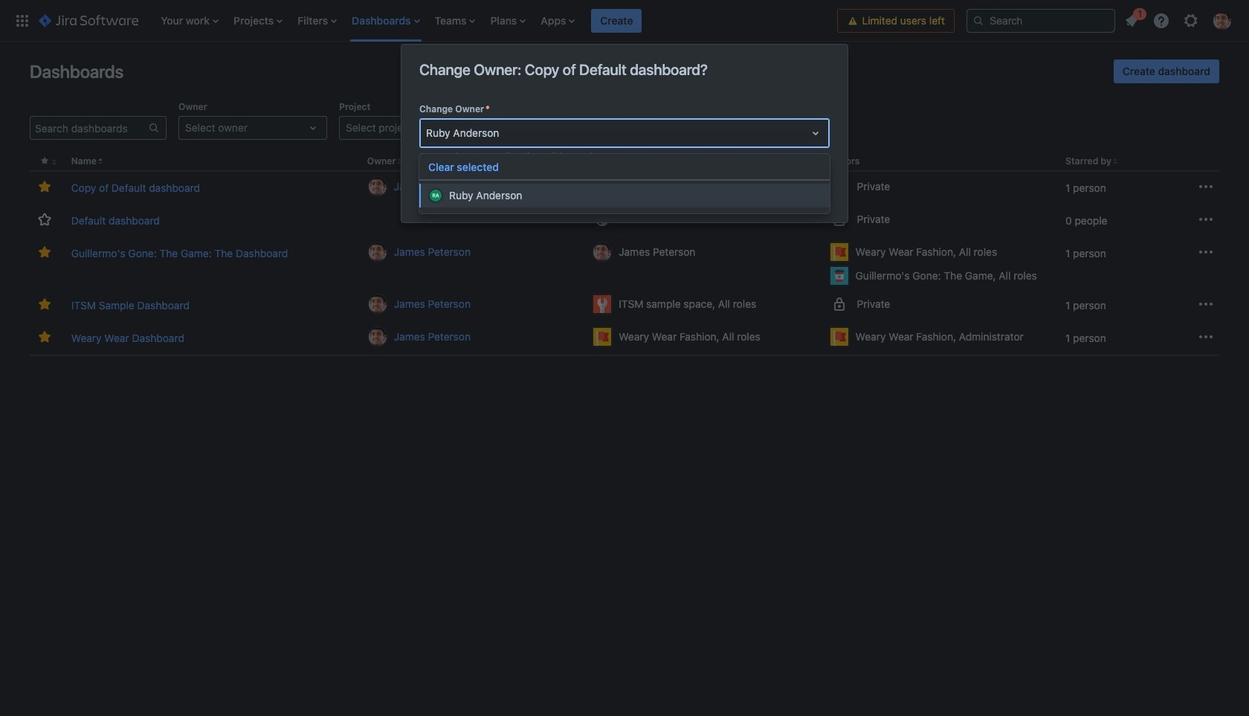 Task type: describe. For each thing, give the bounding box(es) containing it.
star weary wear dashboard image
[[36, 328, 53, 346]]

Search field
[[967, 9, 1116, 32]]

2 horizontal spatial open image
[[807, 124, 825, 142]]

0 horizontal spatial list
[[153, 0, 838, 41]]

0 horizontal spatial open image
[[304, 119, 322, 137]]

star copy of default dashboard image
[[36, 178, 53, 196]]

1 horizontal spatial list
[[1119, 6, 1241, 34]]

primary element
[[9, 0, 838, 41]]

open image
[[626, 119, 644, 137]]

Search dashboards text field
[[31, 118, 148, 138]]

star itsm sample dashboard image
[[36, 295, 53, 313]]



Task type: vqa. For each thing, say whether or not it's contained in the screenshot.
list item in list
yes



Task type: locate. For each thing, give the bounding box(es) containing it.
list item
[[156, 0, 223, 41], [229, 0, 287, 41], [293, 0, 342, 41], [348, 0, 424, 41], [430, 0, 480, 41], [486, 0, 531, 41], [537, 0, 580, 41], [592, 0, 642, 41], [1119, 6, 1147, 32]]

1 horizontal spatial open image
[[465, 119, 483, 137]]

None search field
[[967, 9, 1116, 32]]

dashboards details element
[[30, 152, 1220, 356]]

jira software image
[[39, 12, 139, 29], [39, 12, 139, 29]]

search image
[[973, 15, 985, 26]]

open image
[[304, 119, 322, 137], [465, 119, 483, 137], [807, 124, 825, 142]]

banner
[[0, 0, 1250, 42]]

dialog
[[402, 45, 848, 222]]

star default dashboard image
[[36, 211, 53, 228]]

list
[[153, 0, 838, 41], [1119, 6, 1241, 34]]

star guillermo's gone: the game: the dashboard image
[[36, 243, 53, 261]]

None text field
[[426, 126, 502, 141]]



